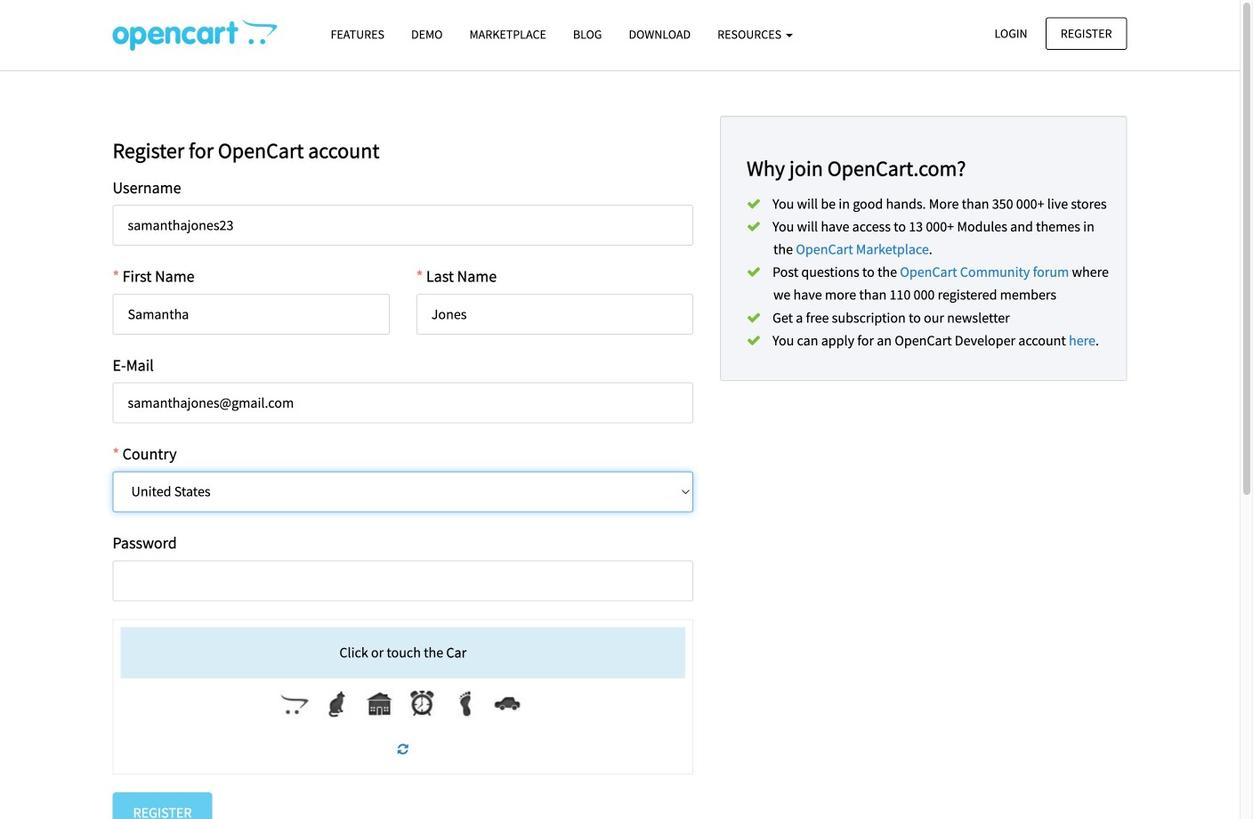 Task type: vqa. For each thing, say whether or not it's contained in the screenshot.
SQUARE icon
no



Task type: locate. For each thing, give the bounding box(es) containing it.
E-Mail text field
[[113, 383, 694, 424]]

opencart - account register image
[[113, 19, 277, 51]]

None password field
[[113, 560, 694, 601]]



Task type: describe. For each thing, give the bounding box(es) containing it.
Last Name text field
[[417, 294, 694, 335]]

refresh image
[[398, 743, 409, 756]]

First Name text field
[[113, 294, 390, 335]]

Username text field
[[113, 205, 694, 246]]



